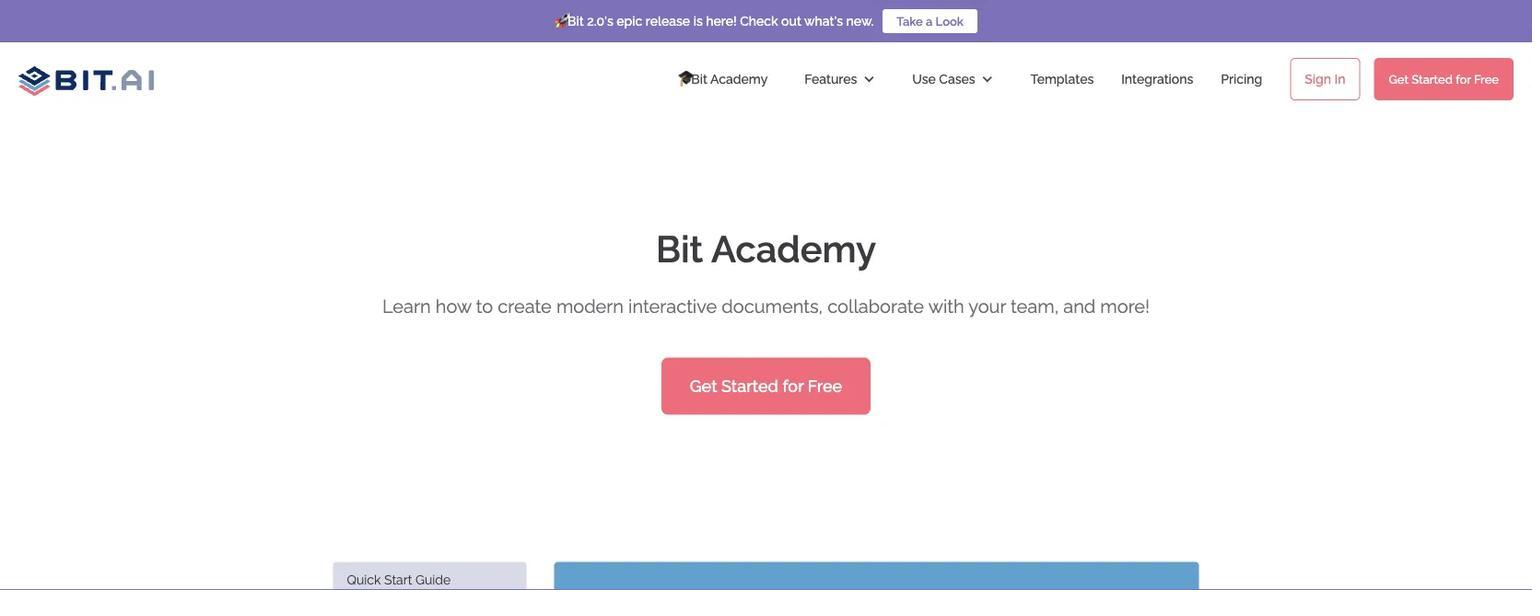 Task type: vqa. For each thing, say whether or not it's contained in the screenshot.
The Pdf'S
no



Task type: locate. For each thing, give the bounding box(es) containing it.
how
[[436, 295, 472, 317]]

for
[[1457, 72, 1472, 86], [783, 377, 804, 396]]

started
[[1412, 72, 1453, 86], [722, 377, 779, 396]]

0 vertical spatial started
[[1412, 72, 1453, 86]]

what's
[[805, 13, 843, 29]]

out
[[782, 13, 802, 29]]

0 horizontal spatial for
[[783, 377, 804, 396]]

1 academy from the top
[[711, 71, 768, 87]]

get
[[1390, 72, 1409, 86], [690, 377, 718, 396]]

banner
[[0, 0, 1533, 116]]

🎓bit
[[679, 71, 708, 87]]

learn
[[382, 295, 431, 317]]

1 vertical spatial get started for free
[[690, 377, 843, 396]]

1 horizontal spatial for
[[1457, 72, 1472, 86]]

features
[[805, 71, 858, 87]]

academy up documents,
[[712, 228, 877, 271]]

with
[[929, 295, 965, 317]]

pricing link
[[1203, 52, 1282, 107]]

integrations link
[[1113, 52, 1203, 107]]

to
[[476, 295, 493, 317]]

get started for free
[[1390, 72, 1500, 86], [690, 377, 843, 396]]

0 horizontal spatial get started for free link
[[662, 358, 871, 415]]

2.0's
[[587, 13, 614, 29]]

your
[[969, 295, 1007, 317]]

0 vertical spatial get
[[1390, 72, 1409, 86]]

0 horizontal spatial started
[[722, 377, 779, 396]]

is
[[694, 13, 703, 29]]

0 vertical spatial academy
[[711, 71, 768, 87]]

1 vertical spatial get
[[690, 377, 718, 396]]

🎓bit academy link
[[660, 52, 786, 107]]

navigation containing 🎓bit academy
[[660, 52, 1533, 107]]

0 vertical spatial get started for free
[[1390, 72, 1500, 86]]

free
[[1475, 72, 1500, 86], [808, 377, 843, 396]]

1 horizontal spatial free
[[1475, 72, 1500, 86]]

take a look
[[897, 14, 964, 28]]

get started for free link
[[1375, 58, 1514, 100], [662, 358, 871, 415]]

list
[[554, 471, 1200, 591]]

0 vertical spatial get started for free link
[[1375, 58, 1514, 100]]

1 horizontal spatial started
[[1412, 72, 1453, 86]]

sign
[[1305, 71, 1332, 87]]

quick start guide
[[347, 573, 451, 589]]

get right 'in' in the top of the page
[[1390, 72, 1409, 86]]

banner containing 🚀bit 2.0's epic release is here! check out what's new.
[[0, 0, 1533, 116]]

academy inside 🎓bit academy link
[[711, 71, 768, 87]]

epic
[[617, 13, 643, 29]]

bit academy
[[656, 228, 877, 271]]

navigation
[[660, 52, 1533, 107]]

🎓bit academy
[[679, 71, 768, 87]]

quick
[[347, 573, 381, 589]]

1 vertical spatial free
[[808, 377, 843, 396]]

bit
[[656, 228, 704, 271]]

in
[[1335, 71, 1346, 87]]

take
[[897, 14, 923, 28]]

1 horizontal spatial get started for free
[[1390, 72, 1500, 86]]

get down the interactive
[[690, 377, 718, 396]]

🚀bit
[[555, 13, 584, 29]]

use
[[913, 71, 936, 87]]

navigation inside banner
[[660, 52, 1533, 107]]

1 vertical spatial academy
[[712, 228, 877, 271]]

academy
[[711, 71, 768, 87], [712, 228, 877, 271]]

2 academy from the top
[[712, 228, 877, 271]]

1 horizontal spatial get started for free link
[[1375, 58, 1514, 100]]

1 vertical spatial for
[[783, 377, 804, 396]]

academy right 🎓bit
[[711, 71, 768, 87]]

integrations
[[1122, 71, 1194, 87]]

0 vertical spatial free
[[1475, 72, 1500, 86]]

use cases
[[913, 71, 976, 87]]



Task type: describe. For each thing, give the bounding box(es) containing it.
create
[[498, 295, 552, 317]]

interactive
[[629, 295, 717, 317]]

modern
[[557, 295, 624, 317]]

here!
[[706, 13, 737, 29]]

learn how to create modern interactive documents, collaborate with your team, and more!
[[382, 295, 1150, 317]]

cases
[[940, 71, 976, 87]]

bit logo image
[[18, 61, 154, 96]]

sign in
[[1305, 71, 1346, 87]]

features button
[[786, 52, 894, 107]]

1 horizontal spatial get
[[1390, 72, 1409, 86]]

and
[[1064, 295, 1096, 317]]

quick start guide link
[[333, 563, 527, 591]]

pricing
[[1222, 71, 1263, 87]]

start
[[384, 573, 412, 589]]

academy for 🎓bit academy
[[711, 71, 768, 87]]

templates
[[1031, 71, 1094, 87]]

guide
[[416, 573, 451, 589]]

documents,
[[722, 295, 823, 317]]

collaborate
[[828, 295, 925, 317]]

0 horizontal spatial free
[[808, 377, 843, 396]]

take a look link
[[883, 9, 978, 33]]

free inside banner
[[1475, 72, 1500, 86]]

0 horizontal spatial get
[[690, 377, 718, 396]]

0 horizontal spatial get started for free
[[690, 377, 843, 396]]

team,
[[1011, 295, 1059, 317]]

dropdown toggle image
[[981, 73, 994, 86]]

dropdown toggle image
[[863, 73, 876, 86]]

get started for free link inside navigation
[[1375, 58, 1514, 100]]

templates link
[[1013, 52, 1113, 107]]

1 vertical spatial started
[[722, 377, 779, 396]]

sign in link
[[1291, 58, 1361, 100]]

use cases button
[[894, 52, 1013, 107]]

more!
[[1101, 295, 1150, 317]]

academy for bit academy
[[712, 228, 877, 271]]

release
[[646, 13, 691, 29]]

new.
[[847, 13, 874, 29]]

0 vertical spatial for
[[1457, 72, 1472, 86]]

a
[[926, 14, 933, 28]]

🚀bit 2.0's epic release is here! check out what's new.
[[555, 13, 874, 29]]

1 vertical spatial get started for free link
[[662, 358, 871, 415]]

check
[[740, 13, 778, 29]]

look
[[936, 14, 964, 28]]



